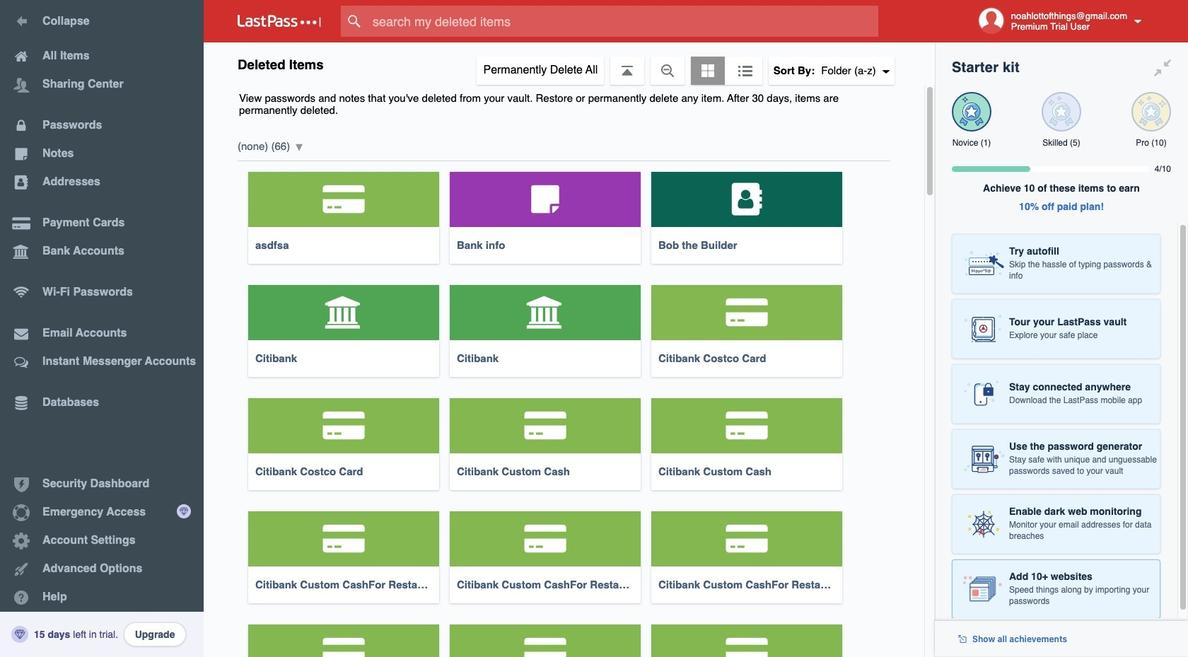 Task type: vqa. For each thing, say whether or not it's contained in the screenshot.
Search My Deleted Items text box in the top of the page
yes



Task type: locate. For each thing, give the bounding box(es) containing it.
vault options navigation
[[204, 42, 935, 85]]

lastpass image
[[238, 15, 321, 28]]



Task type: describe. For each thing, give the bounding box(es) containing it.
main navigation navigation
[[0, 0, 204, 657]]

search my deleted items text field
[[341, 6, 906, 37]]

Search search field
[[341, 6, 906, 37]]



